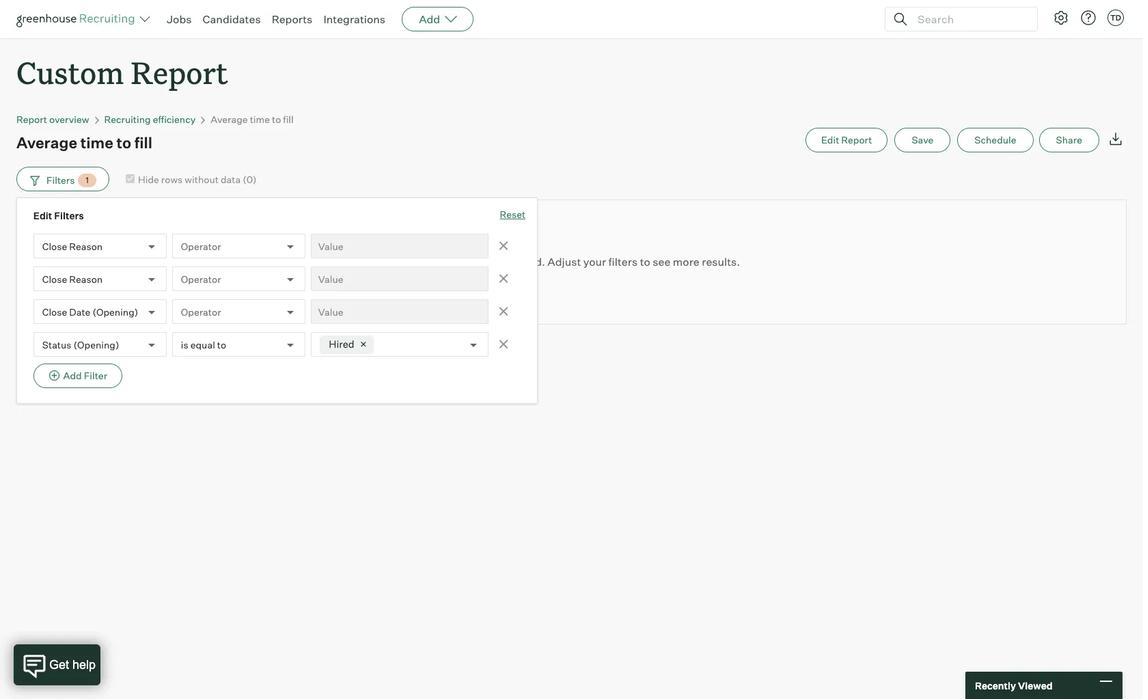 Task type: describe. For each thing, give the bounding box(es) containing it.
1 vertical spatial time
[[80, 133, 113, 152]]

viewed
[[1018, 680, 1053, 691]]

no matching records found. adjust your filters to see more results. row group
[[16, 200, 1127, 325]]

greenhouse recruiting image
[[16, 11, 139, 27]]

Search text field
[[914, 9, 1025, 29]]

records
[[471, 255, 510, 269]]

rows
[[161, 173, 183, 185]]

share
[[1056, 134, 1083, 146]]

add for add
[[419, 12, 440, 26]]

adjust
[[548, 255, 581, 269]]

(0)
[[243, 173, 257, 185]]

1 vertical spatial (opening)
[[74, 339, 119, 350]]

your
[[584, 255, 606, 269]]

candidates link
[[203, 12, 261, 26]]

is
[[181, 339, 188, 350]]

schedule button
[[958, 128, 1034, 153]]

edit report
[[821, 134, 872, 146]]

hide
[[138, 173, 159, 185]]

edit for edit report
[[821, 134, 839, 146]]

edit filters
[[33, 210, 84, 222]]

1 vertical spatial filters
[[54, 210, 84, 222]]

filters
[[609, 255, 638, 269]]

close reason for second value text field from the bottom
[[42, 240, 103, 252]]

status (opening)
[[42, 339, 119, 350]]

without
[[185, 173, 219, 185]]

1 horizontal spatial time
[[250, 114, 270, 125]]

close reason for second value text field from the top of the page
[[42, 273, 103, 285]]

filter image
[[28, 175, 40, 186]]

to inside row group
[[640, 255, 651, 269]]

no matching records found. adjust your filters to see more results.
[[403, 255, 740, 269]]

2 reason from the top
[[69, 273, 103, 285]]

status
[[42, 339, 71, 350]]

1 reason from the top
[[69, 240, 103, 252]]

jobs link
[[167, 12, 192, 26]]

see
[[653, 255, 671, 269]]

recruiting efficiency link
[[104, 114, 196, 125]]

recently
[[975, 680, 1016, 691]]

candidates
[[203, 12, 261, 26]]

data
[[221, 173, 241, 185]]

recently viewed
[[975, 680, 1053, 691]]

add filter
[[63, 370, 107, 381]]

operator for second value text field from the top of the page
[[181, 273, 221, 285]]

average time to fill link
[[211, 114, 294, 125]]

td button
[[1108, 10, 1124, 26]]

0 vertical spatial (opening)
[[93, 306, 138, 318]]

custom
[[16, 52, 124, 92]]

2 value text field from the top
[[311, 267, 489, 291]]

close date (opening)
[[42, 306, 138, 318]]

hired
[[329, 338, 354, 350]]

integrations link
[[324, 12, 386, 26]]



Task type: vqa. For each thing, say whether or not it's contained in the screenshot.
records
yes



Task type: locate. For each thing, give the bounding box(es) containing it.
efficiency
[[153, 114, 196, 125]]

reason down edit filters on the top of the page
[[69, 240, 103, 252]]

1 vertical spatial operator
[[181, 273, 221, 285]]

1 close from the top
[[42, 240, 67, 252]]

average right efficiency
[[211, 114, 248, 125]]

average
[[211, 114, 248, 125], [16, 133, 77, 152]]

3 close from the top
[[42, 306, 67, 318]]

1 vertical spatial close reason
[[42, 273, 103, 285]]

jobs
[[167, 12, 192, 26]]

results.
[[702, 255, 740, 269]]

1 horizontal spatial add
[[419, 12, 440, 26]]

0 vertical spatial value text field
[[311, 234, 489, 258]]

download image
[[1108, 131, 1124, 147]]

add
[[419, 12, 440, 26], [63, 370, 82, 381]]

close for second value text field from the bottom
[[42, 240, 67, 252]]

1 vertical spatial average time to fill
[[16, 133, 152, 152]]

close for value text box
[[42, 306, 67, 318]]

add inside popup button
[[419, 12, 440, 26]]

0 horizontal spatial time
[[80, 133, 113, 152]]

close left date
[[42, 306, 67, 318]]

td
[[1111, 13, 1122, 23]]

Hide rows without data (0) checkbox
[[126, 174, 135, 183]]

time down overview
[[80, 133, 113, 152]]

(opening) right date
[[93, 306, 138, 318]]

reports link
[[272, 12, 313, 26]]

1 vertical spatial fill
[[134, 133, 152, 152]]

edit
[[821, 134, 839, 146], [33, 210, 52, 222]]

1 horizontal spatial edit
[[821, 134, 839, 146]]

configure image
[[1053, 10, 1070, 26]]

0 vertical spatial time
[[250, 114, 270, 125]]

close for second value text field from the top of the page
[[42, 273, 67, 285]]

2 close from the top
[[42, 273, 67, 285]]

report overview
[[16, 114, 89, 125]]

1 vertical spatial add
[[63, 370, 82, 381]]

2 close reason from the top
[[42, 273, 103, 285]]

1
[[86, 175, 89, 185]]

is equal to
[[181, 339, 226, 350]]

to
[[272, 114, 281, 125], [116, 133, 131, 152], [640, 255, 651, 269], [217, 339, 226, 350]]

filter
[[84, 370, 107, 381]]

operator for value text box
[[181, 306, 221, 318]]

report left overview
[[16, 114, 47, 125]]

matching
[[420, 255, 469, 269]]

1 operator from the top
[[181, 240, 221, 252]]

0 horizontal spatial average
[[16, 133, 77, 152]]

operator
[[181, 240, 221, 252], [181, 273, 221, 285], [181, 306, 221, 318]]

date
[[69, 306, 90, 318]]

overview
[[49, 114, 89, 125]]

integrations
[[324, 12, 386, 26]]

recruiting
[[104, 114, 151, 125]]

0 vertical spatial close reason
[[42, 240, 103, 252]]

average time to fill down overview
[[16, 133, 152, 152]]

2 operator from the top
[[181, 273, 221, 285]]

0 vertical spatial average time to fill
[[211, 114, 294, 125]]

no
[[403, 255, 418, 269]]

Value text field
[[311, 299, 489, 324]]

1 vertical spatial close
[[42, 273, 67, 285]]

report
[[131, 52, 228, 92], [16, 114, 47, 125], [842, 134, 872, 146]]

report up efficiency
[[131, 52, 228, 92]]

close reason up date
[[42, 273, 103, 285]]

average down 'report overview'
[[16, 133, 77, 152]]

reason
[[69, 240, 103, 252], [69, 273, 103, 285]]

2 horizontal spatial report
[[842, 134, 872, 146]]

close
[[42, 240, 67, 252], [42, 273, 67, 285], [42, 306, 67, 318]]

found.
[[512, 255, 545, 269]]

0 horizontal spatial add
[[63, 370, 82, 381]]

0 horizontal spatial edit
[[33, 210, 52, 222]]

custom report
[[16, 52, 228, 92]]

0 vertical spatial add
[[419, 12, 440, 26]]

1 horizontal spatial average
[[211, 114, 248, 125]]

share button
[[1039, 128, 1100, 153]]

1 vertical spatial average
[[16, 133, 77, 152]]

1 vertical spatial reason
[[69, 273, 103, 285]]

2 vertical spatial report
[[842, 134, 872, 146]]

0 vertical spatial edit
[[821, 134, 839, 146]]

schedule
[[975, 134, 1017, 146]]

0 horizontal spatial fill
[[134, 133, 152, 152]]

filters
[[46, 174, 75, 186], [54, 210, 84, 222]]

report overview link
[[16, 114, 89, 125]]

td button
[[1105, 7, 1127, 29]]

close down edit filters on the top of the page
[[42, 240, 67, 252]]

1 vertical spatial report
[[16, 114, 47, 125]]

1 vertical spatial value text field
[[311, 267, 489, 291]]

3 operator from the top
[[181, 306, 221, 318]]

recruiting efficiency
[[104, 114, 196, 125]]

edit report link
[[806, 128, 888, 153]]

0 horizontal spatial average time to fill
[[16, 133, 152, 152]]

save and schedule this report to revisit it! element
[[895, 128, 958, 153]]

add inside button
[[63, 370, 82, 381]]

close reason down edit filters on the top of the page
[[42, 240, 103, 252]]

report for custom report
[[131, 52, 228, 92]]

reason up close date (opening)
[[69, 273, 103, 285]]

1 value text field from the top
[[311, 234, 489, 258]]

0 vertical spatial operator
[[181, 240, 221, 252]]

2 vertical spatial operator
[[181, 306, 221, 318]]

time
[[250, 114, 270, 125], [80, 133, 113, 152]]

save
[[912, 134, 934, 146]]

reports
[[272, 12, 313, 26]]

(opening) up filter
[[74, 339, 119, 350]]

more
[[673, 255, 700, 269]]

2 vertical spatial close
[[42, 306, 67, 318]]

hide rows without data (0)
[[138, 173, 257, 185]]

add filter button
[[33, 364, 122, 388]]

1 vertical spatial edit
[[33, 210, 52, 222]]

0 vertical spatial close
[[42, 240, 67, 252]]

Value text field
[[311, 234, 489, 258], [311, 267, 489, 291]]

1 horizontal spatial report
[[131, 52, 228, 92]]

1 horizontal spatial average time to fill
[[211, 114, 294, 125]]

1 close reason from the top
[[42, 240, 103, 252]]

reset
[[500, 209, 526, 220]]

fill
[[283, 114, 294, 125], [134, 133, 152, 152]]

close up close date (opening)
[[42, 273, 67, 285]]

report left save
[[842, 134, 872, 146]]

(opening)
[[93, 306, 138, 318], [74, 339, 119, 350]]

equal
[[190, 339, 215, 350]]

1 horizontal spatial fill
[[283, 114, 294, 125]]

close reason
[[42, 240, 103, 252], [42, 273, 103, 285]]

report for edit report
[[842, 134, 872, 146]]

operator for second value text field from the bottom
[[181, 240, 221, 252]]

0 vertical spatial fill
[[283, 114, 294, 125]]

0 vertical spatial report
[[131, 52, 228, 92]]

time up (0)
[[250, 114, 270, 125]]

0 vertical spatial average
[[211, 114, 248, 125]]

average time to fill up (0)
[[211, 114, 294, 125]]

0 horizontal spatial report
[[16, 114, 47, 125]]

average time to fill
[[211, 114, 294, 125], [16, 133, 152, 152]]

0 vertical spatial reason
[[69, 240, 103, 252]]

reset link
[[500, 208, 526, 223]]

edit for edit filters
[[33, 210, 52, 222]]

add for add filter
[[63, 370, 82, 381]]

save button
[[895, 128, 951, 153]]

add button
[[402, 7, 474, 31]]

0 vertical spatial filters
[[46, 174, 75, 186]]



